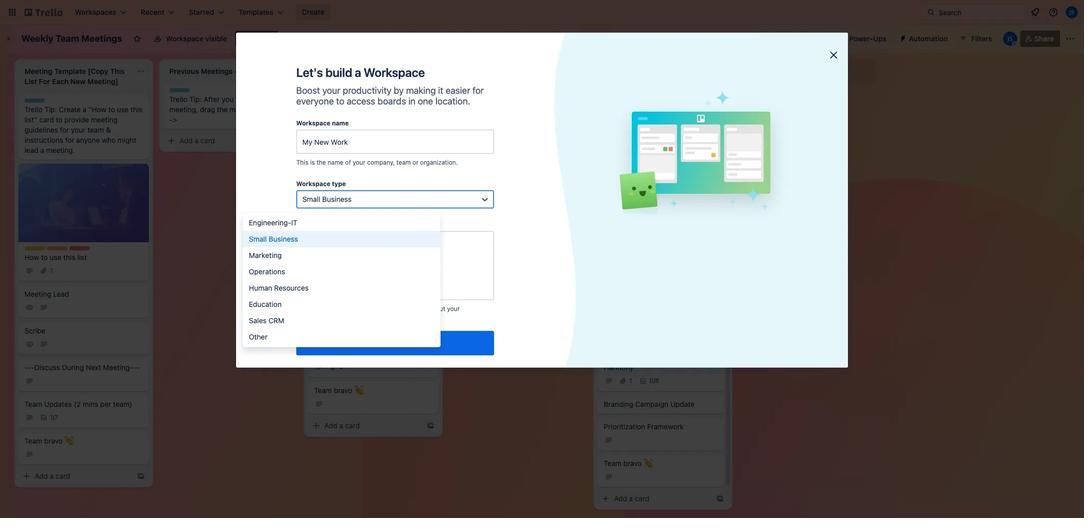 Task type: vqa. For each thing, say whether or not it's contained in the screenshot.
Back Button
no



Task type: locate. For each thing, give the bounding box(es) containing it.
lead for meeting lead link corresponding to 'january 30th' "text box"
[[343, 89, 359, 97]]

your down provide
[[71, 125, 86, 134]]

0 horizontal spatial create from template… image
[[137, 472, 145, 480]]

tip: inside trello tip: after you finish a meeting, drag the meeting list here. ->
[[189, 95, 202, 104]]

0 horizontal spatial this
[[63, 253, 75, 261]]

0 vertical spatial create from template… image
[[571, 324, 579, 332]]

team bravo 👏 down the webinar
[[459, 289, 508, 297]]

2 horizontal spatial 6/6
[[629, 150, 639, 158]]

to left access
[[336, 96, 344, 107]]

1
[[50, 266, 53, 274], [629, 377, 632, 384]]

let's build a workspace
[[296, 65, 425, 80]]

takeaways
[[343, 217, 378, 226]]

branding
[[604, 400, 633, 408]]

add a card link for the team bravo 👏 link underneath the 1/7
[[18, 469, 133, 483]]

0 vertical spatial meeting
[[230, 105, 256, 114]]

0 vertical spatial jacob simon (jacobsimon16) image
[[1066, 6, 1078, 18]]

meeting inside trello tip: after you finish a meeting, drag the meeting list here. ->
[[230, 105, 256, 114]]

add a card link for webinar post-mortem link
[[453, 321, 567, 336]]

this right how
[[63, 253, 75, 261]]

meeting inside 'trello tip: create a "how to use this list" card to provide meeting guidelines for your team & instructions for anyone who might lead a meeting.'
[[91, 115, 118, 124]]

name left of
[[328, 159, 343, 166]]

-
[[604, 99, 607, 108], [607, 99, 610, 108], [610, 99, 614, 108], [712, 99, 716, 108], [716, 99, 719, 108], [169, 115, 173, 124], [314, 134, 317, 142], [317, 134, 321, 142], [321, 134, 324, 142], [423, 134, 426, 142], [426, 134, 429, 142], [459, 134, 462, 142], [462, 134, 465, 142], [465, 134, 469, 142], [567, 134, 571, 142], [571, 134, 574, 142], [362, 339, 365, 348], [24, 363, 28, 371], [28, 363, 31, 371], [31, 363, 34, 371], [133, 363, 136, 371], [136, 363, 140, 371]]

small business up "strategic"
[[302, 195, 352, 203]]

1 horizontal spatial the
[[317, 159, 326, 166]]

0 horizontal spatial jacob simon (jacobsimon16) image
[[1003, 32, 1017, 46]]

meeting up "&"
[[91, 115, 118, 124]]

1 horizontal spatial create from template… image
[[571, 324, 579, 332]]

0 vertical spatial team
[[87, 125, 104, 134]]

the inside trello tip: after you finish a meeting, drag the meeting list here. ->
[[217, 105, 228, 114]]

the
[[217, 105, 228, 114], [317, 159, 326, 166]]

seminar
[[314, 217, 341, 226]]

0 horizontal spatial small business
[[249, 235, 298, 243]]

automation button
[[895, 31, 954, 47]]

team updates (2 mins per team)
[[604, 136, 711, 145], [314, 170, 422, 179], [459, 170, 567, 179], [24, 400, 132, 408]]

it
[[291, 218, 297, 227]]

1 horizontal spatial use
[[117, 105, 129, 114]]

your down build
[[322, 85, 340, 96]]

continue button
[[296, 331, 494, 355]]

team bravo 👏 down prioritization
[[604, 459, 653, 467]]

create inside button
[[302, 8, 324, 16]]

0 vertical spatial on
[[351, 305, 358, 313]]

use right how
[[50, 253, 61, 261]]

one
[[418, 96, 433, 107]]

list right how
[[77, 253, 87, 261]]

sm image inside "add a card" link
[[456, 323, 466, 333]]

0 horizontal spatial tip:
[[44, 105, 57, 114]]

team)
[[692, 136, 711, 145], [403, 170, 422, 179], [547, 170, 567, 179], [113, 400, 132, 408]]

1 vertical spatial small
[[249, 235, 267, 243]]

open information menu image
[[1048, 7, 1059, 17]]

0 vertical spatial 1
[[50, 266, 53, 274]]

2 vertical spatial for
[[65, 136, 74, 144]]

1 vertical spatial 1
[[629, 377, 632, 384]]

0 vertical spatial making
[[406, 85, 436, 96]]

jacob simon (jacobsimon16) image right open information menu icon
[[1066, 6, 1078, 18]]

filters button
[[956, 31, 995, 47]]

boards
[[378, 96, 406, 107]]

0 vertical spatial scribe
[[314, 111, 335, 120]]

0 horizontal spatial team
[[87, 125, 104, 134]]

1 vertical spatial use
[[50, 253, 61, 261]]

trello up list"
[[24, 105, 43, 114]]

workspace visible
[[166, 34, 227, 43]]

1 horizontal spatial lead
[[343, 89, 359, 97]]

pr update
[[459, 207, 494, 216]]

0 vertical spatial trello
[[169, 95, 187, 104]]

list inside trello tip: after you finish a meeting, drag the meeting list here. ->
[[258, 105, 268, 114]]

workspace inside "button"
[[166, 34, 203, 43]]

create from template… image for scribe
[[137, 472, 145, 480]]

sm image inside strategic influence at work: training seminar takeaways link
[[314, 230, 324, 240]]

lead for meeting lead link for january 23rd text box
[[488, 89, 504, 97]]

this
[[131, 105, 143, 114], [63, 253, 75, 261]]

a inside get your members on board with a few words about your workspace.
[[392, 305, 396, 313]]

scribe
[[314, 111, 335, 120], [24, 326, 46, 335]]

marketing
[[249, 251, 282, 260]]

workspace
[[166, 34, 203, 43], [364, 65, 425, 80], [296, 119, 330, 127], [296, 180, 330, 188], [296, 221, 330, 228]]

0/8
[[649, 377, 659, 384]]

you
[[222, 95, 234, 104]]

0 vertical spatial tip:
[[189, 95, 202, 104]]

trello up 'meeting,'
[[169, 95, 187, 104]]

2 vertical spatial create from template… image
[[716, 495, 724, 503]]

jacob simon (jacobsimon16) image right filters
[[1003, 32, 1017, 46]]

lead
[[24, 146, 38, 155]]

0 vertical spatial list
[[258, 105, 268, 114]]

2 horizontal spatial lead
[[488, 89, 504, 97]]

meeting lead
[[314, 89, 359, 97], [459, 89, 504, 97], [24, 289, 69, 298]]

1 horizontal spatial 6/6
[[484, 184, 494, 192]]

bravo down '2'
[[334, 386, 352, 394]]

tip: up 'meeting,'
[[189, 95, 202, 104]]

1 horizontal spatial team
[[396, 159, 411, 166]]

might
[[117, 136, 136, 144]]

for down provide
[[60, 125, 69, 134]]

web
[[459, 229, 474, 238]]

update right pr
[[470, 207, 494, 216]]

a
[[355, 65, 361, 80], [255, 95, 259, 104], [83, 105, 86, 114], [195, 136, 198, 145], [40, 146, 44, 155], [392, 305, 396, 313], [484, 324, 488, 332], [339, 421, 343, 430], [50, 471, 54, 480], [629, 494, 633, 503]]

team left or
[[396, 159, 411, 166]]

0 horizontal spatial trello
[[24, 105, 43, 114]]

lead down let's build a workspace
[[343, 89, 359, 97]]

everyone
[[296, 96, 334, 107]]

team bravo 👏 for the team bravo 👏 link underneath webinar post-mortem link
[[459, 289, 508, 297]]

1 horizontal spatial jacob simon (jacobsimon16) image
[[1066, 6, 1078, 18]]

team bravo 👏 link down webinar post-mortem link
[[453, 284, 583, 317]]

6/6 for pr update link
[[484, 184, 494, 192]]

0 vertical spatial scribe link
[[308, 107, 439, 125]]

workspace visible button
[[148, 31, 233, 47]]

1 horizontal spatial making
[[406, 85, 436, 96]]

meeting lead link for january 23rd text box
[[453, 84, 583, 102]]

1 vertical spatial create
[[59, 105, 81, 114]]

the right is
[[317, 159, 326, 166]]

add
[[179, 136, 193, 145], [469, 324, 482, 332], [324, 421, 337, 430], [35, 471, 48, 480], [614, 494, 627, 503]]

team bravo 👏
[[459, 289, 508, 297], [314, 386, 363, 394], [24, 436, 74, 445], [604, 459, 653, 467]]

pr
[[459, 207, 468, 216]]

team bravo 👏 for the team bravo 👏 link underneath the 1/7
[[24, 436, 74, 445]]

sm image
[[314, 146, 324, 157], [618, 149, 628, 159], [328, 183, 339, 193], [39, 265, 49, 276], [459, 301, 469, 312], [39, 302, 49, 312], [24, 339, 35, 349], [39, 339, 49, 349], [328, 362, 339, 372], [618, 376, 628, 386], [24, 376, 35, 386], [314, 399, 324, 409], [39, 412, 49, 422], [311, 420, 321, 431], [604, 435, 614, 445], [21, 471, 32, 481], [604, 471, 614, 482]]

the down you
[[217, 105, 228, 114]]

team inside 'trello tip: create a "how to use this list" card to provide meeting guidelines for your team & instructions for anyone who might lead a meeting.'
[[87, 125, 104, 134]]

primary element
[[0, 0, 1084, 24]]

1 vertical spatial trello
[[24, 105, 43, 114]]

0 vertical spatial the
[[217, 105, 228, 114]]

add for trello tip: create a "how to use this list" card to provide meeting guidelines for your team & instructions for anyone who might lead a meeting. "link"
[[35, 471, 48, 480]]

tip: up guidelines
[[44, 105, 57, 114]]

card for meeting lead link corresponding to 'january 30th' "text box"
[[345, 421, 360, 430]]

meeting down finish
[[230, 105, 256, 114]]

meeting
[[230, 105, 256, 114], [91, 115, 118, 124]]

meetings
[[81, 33, 122, 44]]

human
[[249, 284, 272, 292]]

0 vertical spatial this
[[131, 105, 143, 114]]

1 horizontal spatial small business
[[302, 195, 352, 203]]

use right the '"how'
[[117, 105, 129, 114]]

1 horizontal spatial meeting
[[314, 89, 341, 97]]

workspace left visible
[[166, 34, 203, 43]]

1 down how to use this list
[[50, 266, 53, 274]]

a inside trello tip: after you finish a meeting, drag the meeting list here. ->
[[255, 95, 259, 104]]

prioritization framework link
[[598, 417, 724, 450]]

1 horizontal spatial on
[[659, 353, 667, 361]]

prioritization
[[604, 422, 645, 431]]

2 vertical spatial update
[[670, 400, 694, 408]]

0 vertical spatial business
[[322, 195, 352, 203]]

meeting lead link
[[308, 84, 439, 102], [453, 84, 583, 102], [18, 285, 149, 317]]

small business
[[302, 195, 352, 203], [249, 235, 298, 243]]

meeting
[[314, 89, 341, 97], [459, 89, 486, 97], [24, 289, 51, 298]]

👏 for the team bravo 👏 link underneath prioritization framework link
[[644, 459, 653, 467]]

meeting right it
[[459, 89, 486, 97]]

clusters
[[334, 339, 360, 348]]

add a card link
[[163, 134, 277, 148], [453, 321, 567, 336], [308, 418, 422, 433], [18, 469, 133, 483], [598, 492, 712, 506]]

0 horizontal spatial create
[[59, 105, 81, 114]]

0 horizontal spatial meeting
[[91, 115, 118, 124]]

0 horizontal spatial scribe
[[24, 326, 46, 335]]

jacob simon (jacobsimon16) image inside primary element
[[1066, 6, 1078, 18]]

0 vertical spatial update
[[470, 207, 494, 216]]

add a card link for the team bravo 👏 link underneath '2'
[[308, 418, 422, 433]]

mins
[[662, 136, 677, 145], [372, 170, 388, 179], [517, 170, 533, 179], [83, 400, 98, 408]]

our
[[393, 339, 404, 348]]

weekly team meetings
[[21, 33, 122, 44]]

tip:
[[189, 95, 202, 104], [44, 105, 57, 114]]

1 horizontal spatial update
[[543, 229, 567, 238]]

0 horizontal spatial use
[[50, 253, 61, 261]]

0 vertical spatial create
[[302, 8, 324, 16]]

on left 'artificial'
[[659, 353, 667, 361]]

this up might
[[131, 105, 143, 114]]

2 horizontal spatial meeting lead link
[[453, 84, 583, 102]]

Board name text field
[[16, 31, 127, 47]]

0 vertical spatial for
[[473, 85, 484, 96]]

1 horizontal spatial meeting
[[230, 105, 256, 114]]

1 horizontal spatial list
[[258, 105, 268, 114]]

1 vertical spatial tip:
[[44, 105, 57, 114]]

1 horizontal spatial trello
[[169, 95, 187, 104]]

strategic influence at work: training seminar takeaways link
[[308, 202, 439, 245]]

workspace for workspace type
[[296, 180, 330, 188]]

on inside brief discussion on artificial harmony
[[659, 353, 667, 361]]

lead down january 23rd text box
[[488, 89, 504, 97]]

for right easier
[[473, 85, 484, 96]]

trello inside trello tip: after you finish a meeting, drag the meeting list here. ->
[[169, 95, 187, 104]]

1 down harmony
[[629, 377, 632, 384]]

to right how
[[41, 253, 48, 261]]

small up marketing
[[249, 235, 267, 243]]

name
[[332, 119, 349, 127], [328, 159, 343, 166]]

👏 for the team bravo 👏 link underneath the 1/7
[[65, 436, 74, 445]]

team bravo 👏 link down the 1/7
[[18, 432, 149, 464]]

create from template… image
[[571, 324, 579, 332], [137, 472, 145, 480], [716, 495, 724, 503]]

0 horizontal spatial update
[[470, 207, 494, 216]]

0 horizontal spatial 6/6
[[340, 184, 349, 192]]

making left our
[[367, 339, 391, 348]]

trello
[[169, 95, 187, 104], [24, 105, 43, 114]]

team bravo 👏 down the 1/7
[[24, 436, 74, 445]]

1 horizontal spatial this
[[131, 105, 143, 114]]

update up framework
[[670, 400, 694, 408]]

business up "strategic"
[[322, 195, 352, 203]]

0 horizontal spatial list
[[77, 253, 87, 261]]

on inside get your members on board with a few words about your workspace.
[[351, 305, 358, 313]]

making left it
[[406, 85, 436, 96]]

2 horizontal spatial meeting
[[459, 89, 486, 97]]

bravo down prioritization
[[623, 459, 642, 467]]

boost your productivity by making it easier for everyone to access boards in one location.
[[296, 85, 484, 107]]

1 vertical spatial making
[[367, 339, 391, 348]]

workspace down is
[[296, 180, 330, 188]]

list left here.
[[258, 105, 268, 114]]

update right conference
[[543, 229, 567, 238]]

workspace down everyone
[[296, 119, 330, 127]]

of
[[345, 159, 351, 166]]

1 vertical spatial on
[[659, 353, 667, 361]]

lead down how to use this list
[[53, 289, 69, 298]]

web summit conference update
[[459, 229, 567, 238]]

trello inside 'trello tip: create a "how to use this list" card to provide meeting guidelines for your team & instructions for anyone who might lead a meeting.'
[[24, 105, 43, 114]]

1 vertical spatial meeting
[[91, 115, 118, 124]]

your inside boost your productivity by making it easier for everyone to access boards in one location.
[[322, 85, 340, 96]]

webinar post-mortem link
[[453, 247, 583, 280]]

bravo down the 1/7
[[44, 436, 63, 445]]

1 horizontal spatial business
[[322, 195, 352, 203]]

1 horizontal spatial scribe
[[314, 111, 335, 120]]

team left "&"
[[87, 125, 104, 134]]

meeting down how
[[24, 289, 51, 298]]

0 vertical spatial use
[[117, 105, 129, 114]]

small business down engineering-it
[[249, 235, 298, 243]]

during
[[641, 99, 663, 108], [352, 134, 374, 142], [496, 134, 518, 142], [62, 363, 84, 371]]

meeting lead down january 23rd text box
[[459, 89, 504, 97]]

customize views image
[[284, 34, 294, 44]]

2 horizontal spatial meeting lead
[[459, 89, 504, 97]]

meeting down build
[[314, 89, 341, 97]]

team bravo 👏 down '2'
[[314, 386, 363, 394]]

2 horizontal spatial create from template… image
[[716, 495, 724, 503]]

organization.
[[420, 159, 458, 166]]

tip: inside 'trello tip: create a "how to use this list" card to provide meeting guidelines for your team & instructions for anyone who might lead a meeting.'
[[44, 105, 57, 114]]

0 horizontal spatial scribe link
[[18, 322, 149, 354]]

build
[[325, 65, 352, 80]]

tip: for after
[[189, 95, 202, 104]]

1 horizontal spatial meeting lead link
[[308, 84, 439, 102]]

influence
[[346, 207, 376, 216]]

1 vertical spatial jacob simon (jacobsimon16) image
[[1003, 32, 1017, 46]]

meeting lead down build
[[314, 89, 359, 97]]

1 vertical spatial the
[[317, 159, 326, 166]]

meeting lead down how to use this list
[[24, 289, 69, 298]]

1 horizontal spatial scribe link
[[308, 107, 439, 125]]

continue
[[380, 339, 410, 347]]

small
[[302, 195, 320, 203], [249, 235, 267, 243]]

name down access
[[332, 119, 349, 127]]

meeting lead link for 'january 30th' "text box"
[[308, 84, 439, 102]]

0 horizontal spatial small
[[249, 235, 267, 243]]

trello for trello tip: after you finish a meeting, drag the meeting list here. ->
[[169, 95, 187, 104]]

work:
[[387, 207, 406, 216]]

other
[[249, 332, 268, 341]]

jacob simon (jacobsimon16) image
[[1066, 6, 1078, 18], [1003, 32, 1017, 46]]

small down workspace type
[[302, 195, 320, 203]]

0 horizontal spatial meeting
[[24, 289, 51, 298]]

1 vertical spatial business
[[269, 235, 298, 243]]

team bravo 👏 link down prioritization framework link
[[598, 454, 724, 487]]

your right of
[[353, 159, 365, 166]]

card for trello tip: create a "how to use this list" card to provide meeting guidelines for your team & instructions for anyone who might lead a meeting. "link"
[[56, 471, 70, 480]]

to
[[336, 96, 344, 107], [108, 105, 115, 114], [56, 115, 62, 124], [41, 253, 48, 261]]

brief
[[604, 353, 619, 361]]

0 horizontal spatial on
[[351, 305, 358, 313]]

0 horizontal spatial business
[[269, 235, 298, 243]]

0 vertical spatial small business
[[302, 195, 352, 203]]

business down engineering-it
[[269, 235, 298, 243]]

1 horizontal spatial create
[[302, 8, 324, 16]]

company,
[[367, 159, 395, 166]]

by
[[394, 85, 404, 96]]

0 horizontal spatial making
[[367, 339, 391, 348]]

workspace description optional
[[296, 221, 392, 228]]

meeting,
[[169, 105, 198, 114]]

human resources
[[249, 284, 309, 292]]

discuss
[[614, 99, 639, 108], [324, 134, 350, 142], [469, 134, 495, 142], [34, 363, 60, 371]]

on left the board
[[351, 305, 358, 313]]

clustery
[[339, 349, 365, 358]]

add for meeting lead link corresponding to 'january 30th' "text box"
[[324, 421, 337, 430]]

sm image
[[166, 136, 176, 146], [459, 146, 469, 157], [314, 183, 324, 193], [459, 183, 469, 193], [473, 183, 483, 193], [314, 230, 324, 240], [24, 265, 35, 276], [24, 302, 35, 312], [456, 323, 466, 333], [314, 362, 324, 372], [604, 376, 614, 386], [638, 376, 648, 386], [24, 412, 35, 422], [24, 449, 35, 459], [601, 494, 611, 504]]

card
[[39, 115, 54, 124], [200, 136, 215, 145], [490, 324, 505, 332], [345, 421, 360, 430], [56, 471, 70, 480], [635, 494, 649, 503]]

for up meeting.
[[65, 136, 74, 144]]

0 vertical spatial small
[[302, 195, 320, 203]]

0 horizontal spatial the
[[217, 105, 228, 114]]

anyone
[[76, 136, 100, 144]]

making inside boost your productivity by making it easier for everyone to access boards in one location.
[[406, 85, 436, 96]]

1 horizontal spatial meeting lead
[[314, 89, 359, 97]]

0 horizontal spatial 1
[[50, 266, 53, 274]]

is
[[310, 159, 315, 166]]

add a card for webinar post-mortem link
[[469, 324, 505, 332]]



Task type: describe. For each thing, give the bounding box(es) containing it.
to right the '"how'
[[108, 105, 115, 114]]

star or unstar board image
[[133, 35, 141, 43]]

visible
[[205, 34, 227, 43]]

1/7
[[50, 413, 58, 421]]

summit
[[476, 229, 501, 238]]

at
[[378, 207, 385, 216]]

finish
[[236, 95, 253, 104]]

education
[[249, 300, 282, 308]]

January 30th text field
[[308, 63, 420, 80]]

0 vertical spatial name
[[332, 119, 349, 127]]

it
[[438, 85, 443, 96]]

1 vertical spatial team
[[396, 159, 411, 166]]

this
[[296, 159, 308, 166]]

power-ups
[[849, 34, 887, 43]]

board
[[252, 34, 272, 43]]

guidelines
[[24, 125, 58, 134]]

sm image inside the team bravo 👏 link
[[24, 449, 35, 459]]

meeting lead for meeting lead link for january 23rd text box
[[459, 89, 504, 97]]

workspace down "strategic"
[[296, 221, 330, 228]]

add a card for the team bravo 👏 link underneath '2'
[[324, 421, 360, 430]]

1 horizontal spatial 1
[[629, 377, 632, 384]]

automation
[[909, 34, 948, 43]]

0 horizontal spatial meeting lead
[[24, 289, 69, 298]]

provide
[[64, 115, 89, 124]]

brief discussion on artificial harmony
[[604, 353, 696, 371]]

sm image inside meeting lead link
[[39, 302, 49, 312]]

ups
[[873, 34, 887, 43]]

boost
[[296, 85, 320, 96]]

making inside "topic clusters - making our content more... clustery"
[[367, 339, 391, 348]]

0 horizontal spatial lead
[[53, 289, 69, 298]]

few
[[398, 305, 408, 313]]

Previous Meetings ---> text field
[[163, 63, 275, 80]]

to inside boost your productivity by making it easier for everyone to access boards in one location.
[[336, 96, 344, 107]]

share
[[1034, 34, 1054, 43]]

engineering-
[[249, 218, 291, 227]]

conference
[[503, 229, 541, 238]]

for inside boost your productivity by making it easier for everyone to access boards in one location.
[[473, 85, 484, 96]]

- inside trello tip: after you finish a meeting, drag the meeting list here. ->
[[169, 115, 173, 124]]

this is the name of your company, team or organization.
[[296, 159, 458, 166]]

access
[[347, 96, 375, 107]]

mortem
[[506, 252, 531, 261]]

filters
[[971, 34, 992, 43]]

workspace name
[[296, 119, 349, 127]]

1 vertical spatial for
[[60, 125, 69, 134]]

0 notifications image
[[1029, 6, 1041, 18]]

description
[[332, 221, 367, 228]]

operations
[[249, 267, 285, 276]]

in
[[408, 96, 416, 107]]

1 vertical spatial this
[[63, 253, 75, 261]]

2
[[340, 363, 343, 370]]

board
[[360, 305, 377, 313]]

members
[[323, 305, 350, 313]]

sales crm
[[249, 316, 284, 325]]

crm
[[268, 316, 284, 325]]

1 vertical spatial scribe
[[24, 326, 46, 335]]

create from template… image
[[426, 421, 434, 430]]

2 horizontal spatial update
[[670, 400, 694, 408]]

team bravo 👏 link down '2'
[[308, 381, 439, 414]]

weekly
[[21, 33, 53, 44]]

workspace for workspace name
[[296, 119, 330, 127]]

1 vertical spatial scribe link
[[18, 322, 149, 354]]

who
[[102, 136, 116, 144]]

workspace type
[[296, 180, 346, 188]]

artificial
[[669, 353, 696, 361]]

Meeting Template [Copy This List For Each New Meeting] text field
[[18, 63, 131, 90]]

meeting.
[[46, 146, 75, 155]]

list"
[[24, 115, 37, 124]]

webinar post-mortem
[[459, 252, 531, 261]]

card for meeting lead link for january 23rd text box
[[490, 324, 505, 332]]

add for trello tip: after you finish a meeting, drag the meeting list here. -> link
[[179, 136, 193, 145]]

easier
[[446, 85, 470, 96]]

or
[[413, 159, 419, 166]]

web summit conference update link
[[453, 225, 583, 243]]

after
[[204, 95, 220, 104]]

workspace up the by
[[364, 65, 425, 80]]

Workspace name text field
[[296, 130, 494, 154]]

January 23rd text field
[[453, 63, 565, 80]]

meeting for meeting lead link corresponding to 'january 30th' "text box"
[[314, 89, 341, 97]]

add for meeting lead link for january 23rd text box
[[469, 324, 482, 332]]

strategic
[[314, 207, 344, 216]]

card inside 'trello tip: create a "how to use this list" card to provide meeting guidelines for your team & instructions for anyone who might lead a meeting.'
[[39, 115, 54, 124]]

topic
[[314, 339, 332, 348]]

create button
[[296, 4, 331, 20]]

&
[[106, 125, 111, 134]]

to left provide
[[56, 115, 62, 124]]

- inside "topic clusters - making our content more... clustery"
[[362, 339, 365, 348]]

workspace for workspace visible
[[166, 34, 203, 43]]

0 horizontal spatial meeting lead link
[[18, 285, 149, 317]]

trello tip: create a "how to use this list" card to provide meeting guidelines for your team & instructions for anyone who might lead a meeting. link
[[18, 94, 149, 160]]

workspace.
[[296, 316, 330, 323]]

team bravo 👏 for the team bravo 👏 link underneath prioritization framework link
[[604, 459, 653, 467]]

1 vertical spatial list
[[77, 253, 87, 261]]

create inside 'trello tip: create a "how to use this list" card to provide meeting guidelines for your team & instructions for anyone who might lead a meeting.'
[[59, 105, 81, 114]]

team bravo 👏 for the team bravo 👏 link underneath '2'
[[314, 386, 363, 394]]

add a card for the team bravo 👏 link underneath the 1/7
[[35, 471, 70, 480]]

sm image inside meeting lead link
[[24, 302, 35, 312]]

1 horizontal spatial small
[[302, 195, 320, 203]]

trello tip: after you finish a meeting, drag the meeting list here. -> link
[[163, 84, 294, 129]]

6/6 for strategic influence at work: training seminar takeaways link
[[340, 184, 349, 192]]

Search field
[[935, 5, 1024, 20]]

"how
[[88, 105, 106, 114]]

tip: for create
[[44, 105, 57, 114]]

discussion
[[621, 353, 657, 361]]

resources
[[274, 284, 309, 292]]

trello tip: create a "how to use this list" card to provide meeting guidelines for your team & instructions for anyone who might lead a meeting.
[[24, 105, 143, 155]]

1 vertical spatial update
[[543, 229, 567, 238]]

1 vertical spatial small business
[[249, 235, 298, 243]]

board link
[[235, 31, 278, 47]]

drag
[[200, 105, 215, 114]]

show menu image
[[1065, 34, 1075, 44]]

your up workspace.
[[308, 305, 321, 313]]

create from template… image for team updates (2 mins per team)
[[571, 324, 579, 332]]

meeting for meeting lead link for january 23rd text box
[[459, 89, 486, 97]]

prioritization framework
[[604, 422, 684, 431]]

meeting lead for meeting lead link corresponding to 'january 30th' "text box"
[[314, 89, 359, 97]]

sm image inside prioritization framework link
[[604, 435, 614, 445]]

words
[[410, 305, 427, 313]]

how
[[24, 253, 39, 261]]

team inside text field
[[56, 33, 79, 44]]

campaign
[[635, 400, 668, 408]]

card for trello tip: after you finish a meeting, drag the meeting list here. -> link
[[200, 136, 215, 145]]

your inside 'trello tip: create a "how to use this list" card to provide meeting guidelines for your team & instructions for anyone who might lead a meeting.'
[[71, 125, 86, 134]]

branding campaign update
[[604, 400, 694, 408]]

bravo down webinar post-mortem
[[479, 289, 497, 297]]

this inside 'trello tip: create a "how to use this list" card to provide meeting guidelines for your team & instructions for anyone who might lead a meeting.'
[[131, 105, 143, 114]]

search image
[[927, 8, 935, 16]]

framework
[[647, 422, 684, 431]]

optional
[[369, 221, 392, 228]]

Our team organizes everything here. text field
[[296, 231, 494, 300]]

get
[[296, 305, 307, 313]]

location.
[[435, 96, 470, 107]]

training
[[408, 207, 434, 216]]

type
[[332, 180, 346, 188]]

trello tip: after you finish a meeting, drag the meeting list here. ->
[[169, 95, 286, 124]]

your right about
[[447, 305, 460, 313]]

use inside 'trello tip: create a "how to use this list" card to provide meeting guidelines for your team & instructions for anyone who might lead a meeting.'
[[117, 105, 129, 114]]

>
[[173, 115, 177, 124]]

with
[[379, 305, 391, 313]]

trello for trello tip: create a "how to use this list" card to provide meeting guidelines for your team & instructions for anyone who might lead a meeting.
[[24, 105, 43, 114]]

👏 for the team bravo 👏 link underneath '2'
[[354, 386, 363, 394]]

branding campaign update link
[[598, 395, 724, 413]]

👏 for the team bravo 👏 link underneath webinar post-mortem link
[[499, 289, 508, 297]]

here.
[[270, 105, 286, 114]]

1 vertical spatial name
[[328, 159, 343, 166]]



